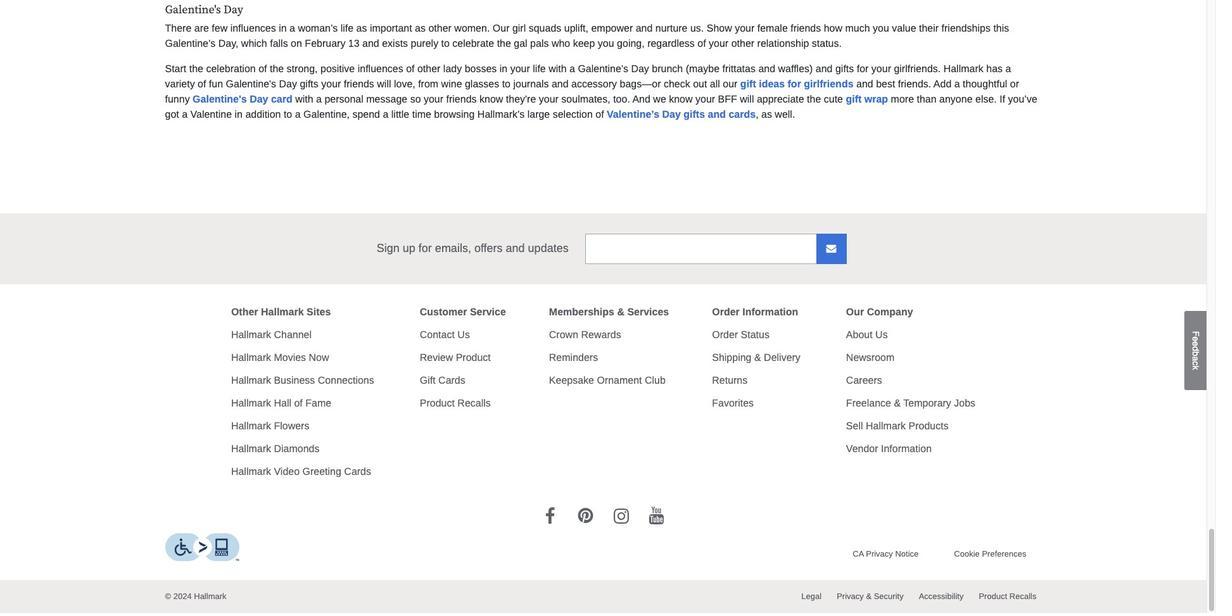 Task type: describe. For each thing, give the bounding box(es) containing it.
friendships
[[942, 23, 991, 33]]

a left galentine,
[[295, 109, 301, 120]]

emails,
[[435, 242, 471, 255]]

a inside button
[[1191, 356, 1202, 361]]

ideas
[[759, 78, 785, 89]]

friends.
[[899, 78, 932, 89]]

a inside and best friends. add a thoughtful or funny
[[955, 78, 961, 89]]

0 vertical spatial privacy
[[866, 549, 894, 559]]

the left strong,
[[270, 63, 284, 74]]

favorites
[[712, 398, 754, 409]]

order for order status
[[712, 329, 738, 340]]

0 vertical spatial other
[[429, 23, 452, 33]]

our
[[723, 78, 738, 89]]

1 horizontal spatial will
[[740, 94, 754, 104]]

woman's
[[298, 23, 338, 33]]

©
[[165, 592, 171, 602]]

your up best
[[872, 63, 892, 74]]

brunch
[[652, 63, 683, 74]]

a left little
[[383, 109, 389, 120]]

to inside start the celebration of the strong, positive influences of other lady bosses in your life with a galentine's day brunch (maybe frittatas and waffles) and gifts for your girlfriends. hallmark has a variety of fun galentine's day gifts your friends will love, from wine glasses to journals and accessory bags—or check out all our
[[502, 78, 511, 89]]

hallmark down "hallmark movies now" link
[[231, 375, 271, 386]]

1 horizontal spatial as
[[415, 23, 426, 33]]

the inside galentine's day there are few influences in a woman's life as important as other women. our girl squads uplift, empower and nurture us. show your female friends how much you value their friendships this galentine's day, which falls on february 13 and exists purely to celebrate the gal pals who keep you going, regardless of your other relationship status.
[[497, 38, 511, 49]]

of inside more than anyone else. if you've got a valentine in addition to a galentine, spend a little time browsing hallmark's large selection of
[[596, 109, 604, 120]]

about
[[847, 329, 873, 340]]

and down bff at the top of page
[[708, 109, 726, 120]]

flowers
[[274, 421, 310, 431]]

our inside navigation
[[847, 306, 865, 317]]

if
[[1000, 94, 1006, 104]]

video
[[274, 466, 300, 477]]

newsroom
[[847, 352, 895, 363]]

region containing other hallmark sites
[[0, 284, 1207, 528]]

hallmark inside start the celebration of the strong, positive influences of other lady bosses in your life with a galentine's day brunch (maybe frittatas and waffles) and gifts for your girlfriends. hallmark has a variety of fun galentine's day gifts your friends will love, from wine glasses to journals and accessory bags—or check out all our
[[944, 63, 984, 74]]

of inside navigation
[[294, 398, 303, 409]]

our company
[[847, 306, 914, 317]]

time
[[412, 109, 432, 120]]

customer
[[420, 306, 467, 317]]

so
[[410, 94, 421, 104]]

and inside sign up for emails, offers and updates 'footer'
[[506, 242, 525, 255]]

updates
[[528, 242, 569, 255]]

product recalls for gift cards
[[420, 398, 491, 409]]

0 vertical spatial gifts
[[836, 63, 854, 74]]

recalls for gift cards
[[458, 398, 491, 409]]

legal link
[[797, 586, 827, 608]]

envelope image
[[827, 243, 837, 253]]

much
[[846, 23, 871, 33]]

journals
[[514, 78, 549, 89]]

your down positive
[[321, 78, 341, 89]]

valentine's
[[607, 109, 660, 120]]

a inside galentine's day there are few influences in a woman's life as important as other women. our girl squads uplift, empower and nurture us. show your female friends how much you value their friendships this galentine's day, which falls on february 13 and exists purely to celebrate the gal pals who keep you going, regardless of your other relationship status.
[[290, 23, 295, 33]]

more than anyone else. if you've got a valentine in addition to a galentine, spend a little time browsing hallmark's large selection of
[[165, 94, 1038, 120]]

and inside and best friends. add a thoughtful or funny
[[857, 78, 874, 89]]

hallmark up hallmark flowers at the bottom of the page
[[231, 398, 271, 409]]

hallmark down hallmark channel link
[[231, 352, 271, 363]]

girlfriends.
[[894, 63, 941, 74]]

and right the '13'
[[363, 38, 379, 49]]

sites
[[307, 306, 331, 317]]

of down the which
[[259, 63, 267, 74]]

review product
[[420, 352, 491, 363]]

© 2024 hallmark
[[165, 592, 227, 602]]

hallmark business connections
[[231, 375, 374, 386]]

club
[[645, 375, 666, 386]]

our inside galentine's day there are few influences in a woman's life as important as other women. our girl squads uplift, empower and nurture us. show your female friends how much you value their friendships this galentine's day, which falls on february 13 and exists purely to celebrate the gal pals who keep you going, regardless of your other relationship status.
[[493, 23, 510, 33]]

influences inside galentine's day there are few influences in a woman's life as important as other women. our girl squads uplift, empower and nurture us. show your female friends how much you value their friendships this galentine's day, which falls on february 13 and exists purely to celebrate the gal pals who keep you going, regardless of your other relationship status.
[[230, 23, 276, 33]]

hallmark business connections link
[[229, 371, 377, 391]]

0 vertical spatial cards
[[439, 375, 466, 386]]

order for order information
[[712, 306, 740, 317]]

freelance
[[847, 398, 892, 409]]

which
[[241, 38, 267, 49]]

vendor information
[[847, 443, 932, 454]]

privacy & security
[[837, 592, 904, 602]]

day for galentine's day there are few influences in a woman's life as important as other women. our girl squads uplift, empower and nurture us. show your female friends how much you value their friendships this galentine's day, which falls on february 13 and exists purely to celebrate the gal pals who keep you going, regardless of your other relationship status.
[[224, 2, 243, 17]]

uplift,
[[564, 23, 589, 33]]

bff
[[718, 94, 738, 104]]

all
[[710, 78, 720, 89]]

a up accessory
[[570, 63, 575, 74]]

nurture
[[656, 23, 688, 33]]

& for delivery
[[755, 352, 762, 363]]

has
[[987, 63, 1003, 74]]

with inside start the celebration of the strong, positive influences of other lady bosses in your life with a galentine's day brunch (maybe frittatas and waffles) and gifts for your girlfriends. hallmark has a variety of fun galentine's day gifts your friends will love, from wine glasses to journals and accessory bags—or check out all our
[[549, 63, 567, 74]]

and up ideas
[[759, 63, 776, 74]]

hallmark down hallmark flowers link
[[231, 443, 271, 454]]

than
[[917, 94, 937, 104]]

temporary
[[904, 398, 952, 409]]

2024
[[173, 592, 192, 602]]

security
[[874, 592, 904, 602]]

company
[[867, 306, 914, 317]]

squads
[[529, 23, 562, 33]]

women.
[[455, 23, 490, 33]]

selection
[[553, 109, 593, 120]]

spend
[[353, 109, 380, 120]]

services
[[628, 306, 669, 317]]

this
[[994, 23, 1010, 33]]

0 vertical spatial gift
[[741, 78, 757, 89]]

0 horizontal spatial you
[[598, 38, 615, 49]]

instagram image
[[614, 507, 629, 525]]

purely
[[411, 38, 439, 49]]

their
[[920, 23, 939, 33]]

f e e d b a c k
[[1191, 331, 1202, 370]]

a up galentine,
[[316, 94, 322, 104]]

order status
[[712, 329, 770, 340]]

2 horizontal spatial as
[[762, 109, 773, 120]]

accessibility
[[919, 592, 964, 602]]

& for services
[[618, 306, 625, 317]]

your up 'valentine's day gifts and cards , as well.'
[[696, 94, 716, 104]]

1 horizontal spatial you
[[873, 23, 890, 33]]

day up card
[[279, 78, 297, 89]]

cookie preferences
[[955, 549, 1027, 559]]

2 vertical spatial gifts
[[684, 109, 705, 120]]

gift cards link
[[417, 371, 468, 391]]

f
[[1191, 331, 1202, 336]]

bosses
[[465, 63, 497, 74]]

1 e from the top
[[1191, 336, 1202, 341]]

k
[[1191, 366, 1202, 370]]

your down show
[[709, 38, 729, 49]]

a right got
[[182, 109, 188, 120]]

in inside start the celebration of the strong, positive influences of other lady bosses in your life with a galentine's day brunch (maybe frittatas and waffles) and gifts for your girlfriends. hallmark has a variety of fun galentine's day gifts your friends will love, from wine glasses to journals and accessory bags—or check out all our
[[500, 63, 508, 74]]

show
[[707, 23, 732, 33]]

life inside start the celebration of the strong, positive influences of other lady bosses in your life with a galentine's day brunch (maybe frittatas and waffles) and gifts for your girlfriends. hallmark has a variety of fun galentine's day gifts your friends will love, from wine glasses to journals and accessory bags—or check out all our
[[533, 63, 546, 74]]

personal
[[325, 94, 364, 104]]

customer service
[[420, 306, 506, 317]]

1 vertical spatial gifts
[[300, 78, 319, 89]]

us.
[[691, 23, 704, 33]]

freelance & temporary jobs
[[847, 398, 976, 409]]

favorites link
[[710, 393, 757, 414]]

start the celebration of the strong, positive influences of other lady bosses in your life with a galentine's day brunch (maybe frittatas and waffles) and gifts for your girlfriends. hallmark has a variety of fun galentine's day gifts your friends will love, from wine glasses to journals and accessory bags—or check out all our
[[165, 63, 1012, 89]]

other inside start the celebration of the strong, positive influences of other lady bosses in your life with a galentine's day brunch (maybe frittatas and waffles) and gifts for your girlfriends. hallmark has a variety of fun galentine's day gifts your friends will love, from wine glasses to journals and accessory bags—or check out all our
[[418, 63, 441, 74]]

will inside start the celebration of the strong, positive influences of other lady bosses in your life with a galentine's day brunch (maybe frittatas and waffles) and gifts for your girlfriends. hallmark has a variety of fun galentine's day gifts your friends will love, from wine glasses to journals and accessory bags—or check out all our
[[377, 78, 391, 89]]

product for ©
[[979, 592, 1008, 602]]

,
[[756, 109, 759, 120]]

cookie
[[955, 549, 980, 559]]

from
[[418, 78, 439, 89]]

crown
[[549, 329, 579, 340]]

navigation inside sign up for emails, offers and updates 'footer'
[[160, 284, 1047, 502]]

hall
[[274, 398, 292, 409]]

celebration
[[206, 63, 256, 74]]

friends inside start the celebration of the strong, positive influences of other lady bosses in your life with a galentine's day brunch (maybe frittatas and waffles) and gifts for your girlfriends. hallmark has a variety of fun galentine's day gifts your friends will love, from wine glasses to journals and accessory bags—or check out all our
[[344, 78, 374, 89]]

galentine's day there are few influences in a woman's life as important as other women. our girl squads uplift, empower and nurture us. show your female friends how much you value their friendships this galentine's day, which falls on february 13 and exists purely to celebrate the gal pals who keep you going, regardless of your other relationship status.
[[165, 2, 1010, 49]]

gift ideas for girlfriends
[[741, 78, 854, 89]]



Task type: vqa. For each thing, say whether or not it's contained in the screenshot.
right friends
yes



Task type: locate. For each thing, give the bounding box(es) containing it.
0 horizontal spatial product recalls link
[[417, 393, 494, 414]]

2 know from the left
[[669, 94, 693, 104]]

falls
[[270, 38, 288, 49]]

1 vertical spatial influences
[[358, 63, 404, 74]]

hallmark hall of fame link
[[229, 393, 334, 414]]

1 horizontal spatial to
[[441, 38, 450, 49]]

order information
[[712, 306, 799, 317]]

newsroom link
[[844, 348, 898, 368]]

and up girlfriends
[[816, 63, 833, 74]]

2 vertical spatial product
[[979, 592, 1008, 602]]

hallmark diamonds link
[[229, 439, 322, 459]]

information for vendor information
[[882, 443, 932, 454]]

to up they're at the left top of page
[[502, 78, 511, 89]]

information down sell hallmark products link
[[882, 443, 932, 454]]

valentine's day gifts and cards link
[[607, 109, 756, 120]]

in down galentine's day card link
[[235, 109, 243, 120]]

gifts down strong,
[[300, 78, 319, 89]]

wrap
[[865, 94, 889, 104]]

0 horizontal spatial our
[[493, 23, 510, 33]]

1 vertical spatial friends
[[344, 78, 374, 89]]

Sign up for emails, offers and updates email field
[[586, 234, 847, 264]]

hallmark movies now
[[231, 352, 329, 363]]

careers link
[[844, 371, 885, 391]]

1 horizontal spatial privacy
[[866, 549, 894, 559]]

0 vertical spatial you
[[873, 23, 890, 33]]

pinterest image
[[578, 507, 594, 525]]

1 horizontal spatial product recalls
[[979, 592, 1037, 602]]

in inside galentine's day there are few influences in a woman's life as important as other women. our girl squads uplift, empower and nurture us. show your female friends how much you value their friendships this galentine's day, which falls on february 13 and exists purely to celebrate the gal pals who keep you going, regardless of your other relationship status.
[[279, 23, 287, 33]]

0 vertical spatial friends
[[791, 23, 822, 33]]

1 horizontal spatial gift
[[846, 94, 862, 104]]

you left value
[[873, 23, 890, 33]]

other hallmark sites
[[231, 306, 331, 317]]

1 horizontal spatial know
[[669, 94, 693, 104]]

0 vertical spatial with
[[549, 63, 567, 74]]

recalls down preferences at the bottom
[[1010, 592, 1037, 602]]

region
[[0, 284, 1207, 528]]

a right add
[[955, 78, 961, 89]]

your right show
[[735, 23, 755, 33]]

funny
[[165, 94, 190, 104]]

0 horizontal spatial product recalls
[[420, 398, 491, 409]]

1 horizontal spatial with
[[549, 63, 567, 74]]

information up the status
[[743, 306, 799, 317]]

2 horizontal spatial product
[[979, 592, 1008, 602]]

the left cute
[[807, 94, 822, 104]]

you've
[[1009, 94, 1038, 104]]

for
[[857, 63, 869, 74], [788, 78, 802, 89], [419, 242, 432, 255]]

anyone
[[940, 94, 973, 104]]

1 vertical spatial you
[[598, 38, 615, 49]]

0 horizontal spatial information
[[743, 306, 799, 317]]

galentine's up are at the top left of the page
[[165, 2, 221, 17]]

2 vertical spatial in
[[235, 109, 243, 120]]

for for sign up for emails, offers and updates
[[419, 242, 432, 255]]

1 vertical spatial order
[[712, 329, 738, 340]]

1 horizontal spatial our
[[847, 306, 865, 317]]

memberships
[[549, 306, 615, 317]]

day,
[[218, 38, 239, 49]]

day down the we at the right of page
[[663, 109, 681, 120]]

how
[[824, 23, 843, 33]]

0 horizontal spatial influences
[[230, 23, 276, 33]]

girl
[[513, 23, 526, 33]]

& down the status
[[755, 352, 762, 363]]

0 vertical spatial product recalls link
[[417, 393, 494, 414]]

other up purely at left top
[[429, 23, 452, 33]]

1 vertical spatial in
[[500, 63, 508, 74]]

friends inside galentine's day there are few influences in a woman's life as important as other women. our girl squads uplift, empower and nurture us. show your female friends how much you value their friendships this galentine's day, which falls on february 13 and exists purely to celebrate the gal pals who keep you going, regardless of your other relationship status.
[[791, 23, 822, 33]]

1 horizontal spatial information
[[882, 443, 932, 454]]

life inside galentine's day there are few influences in a woman's life as important as other women. our girl squads uplift, empower and nurture us. show your female friends how much you value their friendships this galentine's day, which falls on february 13 and exists purely to celebrate the gal pals who keep you going, regardless of your other relationship status.
[[341, 23, 354, 33]]

2 horizontal spatial in
[[500, 63, 508, 74]]

product recalls link for accessibility
[[974, 586, 1042, 608]]

1 vertical spatial for
[[788, 78, 802, 89]]

for inside 'footer'
[[419, 242, 432, 255]]

of down us.
[[698, 38, 706, 49]]

sign up for emails, offers and updates
[[377, 242, 569, 255]]

1 us from the left
[[458, 329, 470, 340]]

0 vertical spatial for
[[857, 63, 869, 74]]

rewards
[[581, 329, 621, 340]]

day for valentine's day gifts and cards , as well.
[[663, 109, 681, 120]]

to right purely at left top
[[441, 38, 450, 49]]

galentine's up accessory
[[578, 63, 629, 74]]

valentine's day gifts and cards , as well.
[[607, 109, 796, 120]]

privacy left security
[[837, 592, 864, 602]]

positive
[[321, 63, 355, 74]]

and up going,
[[636, 23, 653, 33]]

connections
[[318, 375, 374, 386]]

& up sell hallmark products
[[895, 398, 901, 409]]

galentine's inside galentine's day there are few influences in a woman's life as important as other women. our girl squads uplift, empower and nurture us. show your female friends how much you value their friendships this galentine's day, which falls on february 13 and exists purely to celebrate the gal pals who keep you going, regardless of your other relationship status.
[[165, 2, 221, 17]]

2 horizontal spatial friends
[[791, 23, 822, 33]]

0 horizontal spatial for
[[419, 242, 432, 255]]

your up large
[[539, 94, 559, 104]]

us right about
[[876, 329, 888, 340]]

shipping & delivery
[[712, 352, 801, 363]]

celebrate
[[453, 38, 494, 49]]

as
[[357, 23, 367, 33], [415, 23, 426, 33], [762, 109, 773, 120]]

0 vertical spatial recalls
[[458, 398, 491, 409]]

gifts
[[836, 63, 854, 74], [300, 78, 319, 89], [684, 109, 705, 120]]

2 e from the top
[[1191, 341, 1202, 346]]

your up journals
[[511, 63, 530, 74]]

your down from at top left
[[424, 94, 444, 104]]

navigation
[[160, 284, 1047, 502]]

and up galentine's day card with a personal message so your friends know they're your soulmates, too. and we know your bff will appreciate the cute gift wrap
[[552, 78, 569, 89]]

hallmark flowers link
[[229, 416, 312, 436]]

1 vertical spatial with
[[295, 94, 313, 104]]

1 vertical spatial product
[[420, 398, 455, 409]]

in
[[279, 23, 287, 33], [500, 63, 508, 74], [235, 109, 243, 120]]

ornament
[[597, 375, 642, 386]]

1 horizontal spatial recalls
[[1010, 592, 1037, 602]]

gift right cute
[[846, 94, 862, 104]]

2 horizontal spatial gifts
[[836, 63, 854, 74]]

gift down frittatas
[[741, 78, 757, 89]]

status.
[[812, 38, 842, 49]]

0 horizontal spatial life
[[341, 23, 354, 33]]

gifts down out
[[684, 109, 705, 120]]

to inside more than anyone else. if you've got a valentine in addition to a galentine, spend a little time browsing hallmark's large selection of
[[284, 109, 292, 120]]

privacy right ca
[[866, 549, 894, 559]]

0 vertical spatial our
[[493, 23, 510, 33]]

0 vertical spatial life
[[341, 23, 354, 33]]

us for contact us
[[458, 329, 470, 340]]

know
[[480, 94, 503, 104], [669, 94, 693, 104]]

0 horizontal spatial us
[[458, 329, 470, 340]]

information for order information
[[743, 306, 799, 317]]

order status link
[[710, 325, 773, 345]]

will up cards
[[740, 94, 754, 104]]

friends up browsing
[[447, 94, 477, 104]]

1 vertical spatial our
[[847, 306, 865, 317]]

1 horizontal spatial us
[[876, 329, 888, 340]]

0 vertical spatial order
[[712, 306, 740, 317]]

0 horizontal spatial to
[[284, 109, 292, 120]]

products
[[909, 421, 949, 431]]

0 horizontal spatial friends
[[344, 78, 374, 89]]

cards right greeting
[[344, 466, 371, 477]]

hallmark right 2024
[[194, 592, 227, 602]]

1 horizontal spatial for
[[788, 78, 802, 89]]

friends
[[791, 23, 822, 33], [344, 78, 374, 89], [447, 94, 477, 104]]

status
[[741, 329, 770, 340]]

diamonds
[[274, 443, 320, 454]]

1 horizontal spatial product recalls link
[[974, 586, 1042, 608]]

friends up personal
[[344, 78, 374, 89]]

2 vertical spatial for
[[419, 242, 432, 255]]

0 horizontal spatial gifts
[[300, 78, 319, 89]]

e
[[1191, 336, 1202, 341], [1191, 341, 1202, 346]]

0 horizontal spatial in
[[235, 109, 243, 120]]

1 vertical spatial to
[[502, 78, 511, 89]]

too.
[[614, 94, 630, 104]]

1 vertical spatial product recalls
[[979, 592, 1037, 602]]

legal
[[802, 592, 822, 602]]

product recalls link for gift cards
[[417, 393, 494, 414]]

to down card
[[284, 109, 292, 120]]

0 horizontal spatial with
[[295, 94, 313, 104]]

product recalls link down preferences at the bottom
[[974, 586, 1042, 608]]

0 horizontal spatial product
[[420, 398, 455, 409]]

and best friends. add a thoughtful or funny
[[165, 78, 1020, 104]]

e up b
[[1191, 341, 1202, 346]]

0 horizontal spatial will
[[377, 78, 391, 89]]

1 horizontal spatial cards
[[439, 375, 466, 386]]

1 vertical spatial other
[[732, 38, 755, 49]]

2 us from the left
[[876, 329, 888, 340]]

0 vertical spatial in
[[279, 23, 287, 33]]

1 know from the left
[[480, 94, 503, 104]]

1 vertical spatial cards
[[344, 466, 371, 477]]

wine
[[441, 78, 462, 89]]

hallmark up add
[[944, 63, 984, 74]]

1 vertical spatial recalls
[[1010, 592, 1037, 602]]

and up the gift wrap link
[[857, 78, 874, 89]]

0 vertical spatial information
[[743, 306, 799, 317]]

our up about
[[847, 306, 865, 317]]

& for security
[[867, 592, 872, 602]]

2 vertical spatial to
[[284, 109, 292, 120]]

else.
[[976, 94, 997, 104]]

product for customer service
[[420, 398, 455, 409]]

youtube image
[[649, 507, 664, 525]]

crown rewards link
[[547, 325, 624, 345]]

navigation containing other hallmark sites
[[160, 284, 1047, 502]]

0 horizontal spatial cards
[[344, 466, 371, 477]]

gifts up girlfriends
[[836, 63, 854, 74]]

relationship
[[758, 38, 810, 49]]

careers
[[847, 375, 883, 386]]

us
[[458, 329, 470, 340], [876, 329, 888, 340]]

got
[[165, 109, 179, 120]]

know up the valentine's day gifts and cards link
[[669, 94, 693, 104]]

vendor
[[847, 443, 879, 454]]

product recalls for accessibility
[[979, 592, 1037, 602]]

will up message
[[377, 78, 391, 89]]

a up k
[[1191, 356, 1202, 361]]

1 vertical spatial product recalls link
[[974, 586, 1042, 608]]

order up shipping
[[712, 329, 738, 340]]

a right has
[[1006, 63, 1012, 74]]

1 order from the top
[[712, 306, 740, 317]]

day inside galentine's day there are few influences in a woman's life as important as other women. our girl squads uplift, empower and nurture us. show your female friends how much you value their friendships this galentine's day, which falls on february 13 and exists purely to celebrate the gal pals who keep you going, regardless of your other relationship status.
[[224, 2, 243, 17]]

1 horizontal spatial in
[[279, 23, 287, 33]]

a up on
[[290, 23, 295, 33]]

keepsake ornament club
[[549, 375, 666, 386]]

as right ","
[[762, 109, 773, 120]]

gift cards
[[420, 375, 466, 386]]

friends up status. at the top right of the page
[[791, 23, 822, 33]]

will
[[377, 78, 391, 89], [740, 94, 754, 104]]

vendor information link
[[844, 439, 935, 459]]

business
[[274, 375, 315, 386]]

d
[[1191, 346, 1202, 351]]

f e e d b a c k button
[[1185, 311, 1207, 390]]

2 vertical spatial other
[[418, 63, 441, 74]]

for up the gift wrap link
[[857, 63, 869, 74]]

0 horizontal spatial know
[[480, 94, 503, 104]]

0 horizontal spatial gift
[[741, 78, 757, 89]]

you down empower
[[598, 38, 615, 49]]

galentine,
[[304, 109, 350, 120]]

for for gift ideas for girlfriends
[[788, 78, 802, 89]]

life up journals
[[533, 63, 546, 74]]

with down "who"
[[549, 63, 567, 74]]

contact
[[420, 329, 455, 340]]

influences up love, at left
[[358, 63, 404, 74]]

as up the '13'
[[357, 23, 367, 33]]

other up frittatas
[[732, 38, 755, 49]]

best
[[877, 78, 896, 89]]

other
[[429, 23, 452, 33], [732, 38, 755, 49], [418, 63, 441, 74]]

the right start
[[189, 63, 203, 74]]

day up bags—or
[[631, 63, 650, 74]]

1 vertical spatial information
[[882, 443, 932, 454]]

on
[[291, 38, 302, 49]]

galentine's up galentine's day card link
[[226, 78, 276, 89]]

hallmark down hallmark diamonds link
[[231, 466, 271, 477]]

product recalls down preferences at the bottom
[[979, 592, 1037, 602]]

life up the '13'
[[341, 23, 354, 33]]

of up love, at left
[[406, 63, 415, 74]]

gift
[[741, 78, 757, 89], [846, 94, 862, 104]]

hallmark up vendor information at the right
[[866, 421, 906, 431]]

sign up for emails, offers and updates footer
[[0, 213, 1207, 613]]

1 horizontal spatial product
[[456, 352, 491, 363]]

1 vertical spatial life
[[533, 63, 546, 74]]

2 order from the top
[[712, 329, 738, 340]]

for right up
[[419, 242, 432, 255]]

0 horizontal spatial as
[[357, 23, 367, 33]]

regardless
[[648, 38, 695, 49]]

product down contact us link
[[456, 352, 491, 363]]

to
[[441, 38, 450, 49], [502, 78, 511, 89], [284, 109, 292, 120]]

gift
[[420, 375, 436, 386]]

product recalls
[[420, 398, 491, 409], [979, 592, 1037, 602]]

1 vertical spatial privacy
[[837, 592, 864, 602]]

product recalls down gift cards link
[[420, 398, 491, 409]]

soulmates,
[[562, 94, 611, 104]]

2 horizontal spatial for
[[857, 63, 869, 74]]

day up few
[[224, 2, 243, 17]]

they're
[[506, 94, 536, 104]]

memberships & services
[[549, 306, 669, 317]]

about us link
[[844, 325, 891, 345]]

know down 'glasses'
[[480, 94, 503, 104]]

0 horizontal spatial recalls
[[458, 398, 491, 409]]

hallmark up channel
[[261, 306, 304, 317]]

0 vertical spatial influences
[[230, 23, 276, 33]]

about us
[[847, 329, 888, 340]]

1 horizontal spatial influences
[[358, 63, 404, 74]]

facebook image
[[545, 507, 555, 525]]

c
[[1191, 361, 1202, 366]]

fame
[[306, 398, 332, 409]]

1 vertical spatial will
[[740, 94, 754, 104]]

cute
[[824, 94, 844, 104]]

shipping & delivery link
[[710, 348, 804, 368]]

in inside more than anyone else. if you've got a valentine in addition to a galentine, spend a little time browsing hallmark's large selection of
[[235, 109, 243, 120]]

review
[[420, 352, 453, 363]]

0 horizontal spatial privacy
[[837, 592, 864, 602]]

hallmark flowers
[[231, 421, 310, 431]]

product down gift cards link
[[420, 398, 455, 409]]

the left gal
[[497, 38, 511, 49]]

order up 'order status'
[[712, 306, 740, 317]]

of left the fun
[[198, 78, 206, 89]]

galentine's
[[165, 38, 216, 49]]

1 horizontal spatial gifts
[[684, 109, 705, 120]]

of inside galentine's day there are few influences in a woman's life as important as other women. our girl squads uplift, empower and nurture us. show your female friends how much you value their friendships this galentine's day, which falls on february 13 and exists purely to celebrate the gal pals who keep you going, regardless of your other relationship status.
[[698, 38, 706, 49]]

recalls down gift cards link
[[458, 398, 491, 409]]

0 vertical spatial will
[[377, 78, 391, 89]]

to inside galentine's day there are few influences in a woman's life as important as other women. our girl squads uplift, empower and nurture us. show your female friends how much you value their friendships this galentine's day, which falls on february 13 and exists purely to celebrate the gal pals who keep you going, regardless of your other relationship status.
[[441, 38, 450, 49]]

day up addition
[[250, 94, 268, 104]]

& for temporary
[[895, 398, 901, 409]]

2 vertical spatial friends
[[447, 94, 477, 104]]

1 horizontal spatial life
[[533, 63, 546, 74]]

day for galentine's day card with a personal message so your friends know they're your soulmates, too. and we know your bff will appreciate the cute gift wrap
[[250, 94, 268, 104]]

lady
[[444, 63, 462, 74]]

product recalls inside navigation
[[420, 398, 491, 409]]

recalls for accessibility
[[1010, 592, 1037, 602]]

us for about us
[[876, 329, 888, 340]]

of right hall
[[294, 398, 303, 409]]

us down customer service
[[458, 329, 470, 340]]

recalls inside navigation
[[458, 398, 491, 409]]

0 vertical spatial product
[[456, 352, 491, 363]]

2 horizontal spatial to
[[502, 78, 511, 89]]

& left services on the right of the page
[[618, 306, 625, 317]]

influences inside start the celebration of the strong, positive influences of other lady bosses in your life with a galentine's day brunch (maybe frittatas and waffles) and gifts for your girlfriends. hallmark has a variety of fun galentine's day gifts your friends will love, from wine glasses to journals and accessory bags—or check out all our
[[358, 63, 404, 74]]

hallmark down other on the left of the page
[[231, 329, 271, 340]]

the
[[497, 38, 511, 49], [189, 63, 203, 74], [270, 63, 284, 74], [807, 94, 822, 104]]

galentine's day card link
[[193, 94, 293, 104]]

of
[[698, 38, 706, 49], [259, 63, 267, 74], [406, 63, 415, 74], [198, 78, 206, 89], [596, 109, 604, 120], [294, 398, 303, 409]]

appreciate
[[757, 94, 805, 104]]

galentine's down the fun
[[193, 94, 247, 104]]

shipping
[[712, 352, 752, 363]]

0 vertical spatial to
[[441, 38, 450, 49]]

in up falls
[[279, 23, 287, 33]]

for down waffles)
[[788, 78, 802, 89]]

& left security
[[867, 592, 872, 602]]

hallmark up hallmark diamonds
[[231, 421, 271, 431]]

1 horizontal spatial friends
[[447, 94, 477, 104]]

0 vertical spatial product recalls
[[420, 398, 491, 409]]

1 vertical spatial gift
[[846, 94, 862, 104]]

fun
[[209, 78, 223, 89]]

for inside start the celebration of the strong, positive influences of other lady bosses in your life with a galentine's day brunch (maybe frittatas and waffles) and gifts for your girlfriends. hallmark has a variety of fun galentine's day gifts your friends will love, from wine glasses to journals and accessory bags—or check out all our
[[857, 63, 869, 74]]



